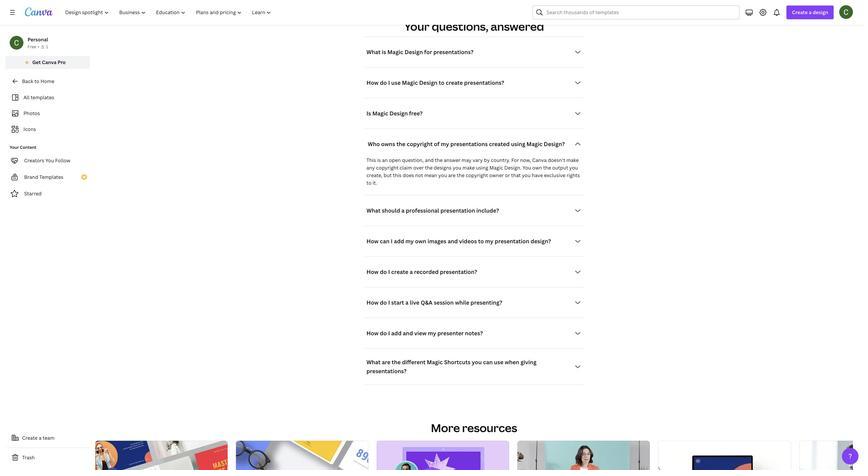 Task type: describe. For each thing, give the bounding box(es) containing it.
1 vertical spatial presentations?
[[464, 79, 504, 87]]

but
[[384, 172, 392, 179]]

is
[[367, 110, 371, 117]]

what are the different magic shortcuts you can use when giving presentations?
[[367, 359, 537, 376]]

you inside the what are the different magic shortcuts you can use when giving presentations?
[[472, 359, 482, 367]]

the up mean
[[425, 165, 433, 171]]

over
[[414, 165, 424, 171]]

country.
[[491, 157, 510, 164]]

and inside how do i add and view my presenter notes? dropdown button
[[403, 330, 413, 338]]

magic left for
[[388, 48, 403, 56]]

your for your content
[[10, 145, 19, 150]]

how for how do i use magic design to create presentations?
[[367, 79, 379, 87]]

templates
[[39, 174, 63, 180]]

giving
[[521, 359, 537, 367]]

how do i use magic design to create presentations? button
[[364, 76, 585, 90]]

presentation size guide image
[[236, 441, 369, 471]]

how for how do i create a recorded presentation?
[[367, 269, 379, 276]]

now,
[[520, 157, 531, 164]]

home
[[41, 78, 54, 85]]

questions,
[[432, 19, 489, 34]]

copyright inside dropdown button
[[407, 141, 433, 148]]

can inside dropdown button
[[380, 238, 390, 245]]

different
[[402, 359, 426, 367]]

Search search field
[[547, 6, 736, 19]]

create a team
[[22, 435, 54, 442]]

you up rights
[[570, 165, 578, 171]]

brand templates
[[24, 174, 63, 180]]

you down designs
[[439, 172, 447, 179]]

pro
[[58, 59, 66, 66]]

use inside how do i use magic design to create presentations? dropdown button
[[391, 79, 401, 87]]

do for create
[[380, 269, 387, 276]]

the up exclusive
[[544, 165, 551, 171]]

1 horizontal spatial make
[[567, 157, 579, 164]]

have
[[532, 172, 543, 179]]

this is an open question, and the answer may vary by country. for now, canva doesn't make any copyright claim over the designs you make using magic design. you own the output you create, but this does not mean you are the copyright owner or that you have exclusive rights to it.
[[367, 157, 580, 186]]

magic inside 'dropdown button'
[[372, 110, 388, 117]]

how can i add my own images and videos to my presentation design? button
[[364, 235, 585, 249]]

is for magic
[[382, 48, 386, 56]]

owns
[[381, 141, 395, 148]]

are inside the what are the different magic shortcuts you can use when giving presentations?
[[382, 359, 391, 367]]

owner
[[490, 172, 504, 179]]

own inside how can i add my own images and videos to my presentation design? dropdown button
[[415, 238, 426, 245]]

presentations? inside the what are the different magic shortcuts you can use when giving presentations?
[[367, 368, 407, 376]]

presenter
[[438, 330, 464, 338]]

create a design
[[792, 9, 829, 16]]

back
[[22, 78, 33, 85]]

create for create a team
[[22, 435, 38, 442]]

presenting?
[[471, 299, 502, 307]]

an
[[382, 157, 388, 164]]

what are the different magic shortcuts you can use when giving presentations? button
[[364, 358, 585, 377]]

how do i create a recorded presentation?
[[367, 269, 477, 276]]

my right of
[[441, 141, 449, 148]]

not
[[415, 172, 423, 179]]

the down may
[[457, 172, 465, 179]]

recorded
[[414, 269, 439, 276]]

of
[[434, 141, 440, 148]]

to inside how can i add my own images and videos to my presentation design? dropdown button
[[478, 238, 484, 245]]

all templates link
[[10, 91, 86, 104]]

for
[[512, 157, 519, 164]]

should
[[382, 207, 400, 215]]

add for my
[[394, 238, 404, 245]]

icons link
[[10, 123, 86, 136]]

this
[[367, 157, 376, 164]]

q&a
[[421, 299, 433, 307]]

i for how can i add my own images and videos to my presentation design?
[[391, 238, 393, 245]]

open
[[389, 157, 401, 164]]

view
[[414, 330, 427, 338]]

creators you follow
[[24, 157, 70, 164]]

what for what should a professional presentation include?
[[367, 207, 381, 215]]

how for how do i add and view my presenter notes?
[[367, 330, 379, 338]]

free?
[[409, 110, 423, 117]]

create,
[[367, 172, 383, 179]]

session
[[434, 299, 454, 307]]

that
[[511, 172, 521, 179]]

add for and
[[391, 330, 402, 338]]

brand
[[24, 174, 38, 180]]

how do i start a live q&a session while presenting? button
[[364, 296, 585, 310]]

top level navigation element
[[61, 6, 277, 19]]

design
[[813, 9, 829, 16]]

how do i create a recorded presentation? button
[[364, 265, 585, 279]]

trash
[[22, 455, 35, 461]]

does
[[403, 172, 414, 179]]

can inside the what are the different magic shortcuts you can use when giving presentations?
[[483, 359, 493, 367]]

design inside how do i use magic design to create presentations? dropdown button
[[419, 79, 438, 87]]

videos
[[459, 238, 477, 245]]

how do i start a live q&a session while presenting?
[[367, 299, 502, 307]]

create for create a design
[[792, 9, 808, 16]]

using inside the this is an open question, and the answer may vary by country. for now, canva doesn't make any copyright claim over the designs you make using magic design. you own the output you create, but this does not mean you are the copyright owner or that you have exclusive rights to it.
[[476, 165, 488, 171]]

photos link
[[10, 107, 86, 120]]

create inside how do i use magic design to create presentations? dropdown button
[[446, 79, 463, 87]]

what is magic design for presentations? button
[[364, 45, 585, 59]]

include?
[[477, 207, 499, 215]]

create a design button
[[787, 6, 834, 19]]

free •
[[28, 44, 39, 50]]

starred link
[[6, 187, 90, 201]]

notes?
[[465, 330, 483, 338]]

do for start
[[380, 299, 387, 307]]

0 vertical spatial presentations?
[[434, 48, 474, 56]]

to inside the this is an open question, and the answer may vary by country. for now, canva doesn't make any copyright claim over the designs you make using magic design. you own the output you create, but this does not mean you are the copyright owner or that you have exclusive rights to it.
[[367, 180, 372, 186]]

or
[[505, 172, 510, 179]]

starred
[[24, 190, 42, 197]]

canva inside button
[[42, 59, 56, 66]]

you right "that"
[[522, 172, 531, 179]]

get canva pro
[[32, 59, 66, 66]]

•
[[38, 44, 39, 50]]

a inside the how do i start a live q&a session while presenting? 'dropdown button'
[[406, 299, 409, 307]]

a inside the how do i create a recorded presentation? dropdown button
[[410, 269, 413, 276]]

you down answer
[[453, 165, 462, 171]]

get
[[32, 59, 41, 66]]

design.
[[505, 165, 522, 171]]

creators you follow link
[[6, 154, 90, 168]]

1 vertical spatial make
[[463, 165, 475, 171]]

creators
[[24, 157, 44, 164]]

design?
[[544, 141, 565, 148]]

who owns the copyright of my presentations created using magic design?
[[367, 141, 565, 148]]

my left images
[[406, 238, 414, 245]]

photos
[[23, 110, 40, 117]]



Task type: locate. For each thing, give the bounding box(es) containing it.
0 horizontal spatial make
[[463, 165, 475, 171]]

a left recorded
[[410, 269, 413, 276]]

how do i add and view my presenter notes? button
[[364, 327, 585, 341]]

3 what from the top
[[367, 359, 381, 367]]

how do i use magic design to create presentations?
[[367, 79, 504, 87]]

1 horizontal spatial copyright
[[407, 141, 433, 148]]

add down should
[[394, 238, 404, 245]]

make down may
[[463, 165, 475, 171]]

canva right now,
[[532, 157, 547, 164]]

a left live
[[406, 299, 409, 307]]

is inside dropdown button
[[382, 48, 386, 56]]

who owns the copyright of my presentations created using magic design? button
[[364, 137, 585, 151]]

1 vertical spatial using
[[476, 165, 488, 171]]

1 vertical spatial can
[[483, 359, 493, 367]]

my inside dropdown button
[[428, 330, 436, 338]]

the up designs
[[435, 157, 443, 164]]

1 vertical spatial what
[[367, 207, 381, 215]]

make up output
[[567, 157, 579, 164]]

a right should
[[402, 207, 405, 215]]

2 vertical spatial presentations?
[[367, 368, 407, 376]]

present with ease in canva image
[[377, 441, 509, 471]]

2 vertical spatial copyright
[[466, 172, 488, 179]]

using
[[511, 141, 526, 148], [476, 165, 488, 171]]

design left for
[[405, 48, 423, 56]]

are inside the this is an open question, and the answer may vary by country. for now, canva doesn't make any copyright claim over the designs you make using magic design. you own the output you create, but this does not mean you are the copyright owner or that you have exclusive rights to it.
[[448, 172, 456, 179]]

0 vertical spatial design
[[405, 48, 423, 56]]

you left the follow
[[45, 157, 54, 164]]

resources
[[462, 421, 517, 436]]

can
[[380, 238, 390, 245], [483, 359, 493, 367]]

1 vertical spatial use
[[494, 359, 504, 367]]

question,
[[402, 157, 424, 164]]

answer
[[444, 157, 461, 164]]

own inside the this is an open question, and the answer may vary by country. for now, canva doesn't make any copyright claim over the designs you make using magic design. you own the output you create, but this does not mean you are the copyright owner or that you have exclusive rights to it.
[[533, 165, 542, 171]]

created
[[489, 141, 510, 148]]

presentations? right for
[[434, 48, 474, 56]]

are
[[448, 172, 456, 179], [382, 359, 391, 367]]

0 horizontal spatial create
[[22, 435, 38, 442]]

1 vertical spatial is
[[377, 157, 381, 164]]

back to home link
[[6, 75, 90, 88]]

1 vertical spatial are
[[382, 359, 391, 367]]

2 vertical spatial design
[[390, 110, 408, 117]]

1 vertical spatial add
[[391, 330, 402, 338]]

2 do from the top
[[380, 269, 387, 276]]

i inside dropdown button
[[388, 269, 390, 276]]

your up what is magic design for presentations? at the top of page
[[404, 19, 430, 34]]

the inside dropdown button
[[397, 141, 406, 148]]

3 do from the top
[[380, 299, 387, 307]]

use left when
[[494, 359, 504, 367]]

do inside dropdown button
[[380, 330, 387, 338]]

can down should
[[380, 238, 390, 245]]

templates
[[31, 94, 54, 101]]

is for an
[[377, 157, 381, 164]]

your questions, answered
[[404, 19, 544, 34]]

1 horizontal spatial presentation
[[495, 238, 530, 245]]

i inside dropdown button
[[388, 330, 390, 338]]

create inside dropdown button
[[792, 9, 808, 16]]

claim
[[400, 165, 412, 171]]

magic right is
[[372, 110, 388, 117]]

0 vertical spatial create
[[446, 79, 463, 87]]

while
[[455, 299, 470, 307]]

answered
[[491, 19, 544, 34]]

1
[[46, 44, 48, 50]]

1 horizontal spatial are
[[448, 172, 456, 179]]

use up is magic design free? on the top left of page
[[391, 79, 401, 87]]

0 horizontal spatial copyright
[[376, 165, 399, 171]]

by
[[484, 157, 490, 164]]

can left when
[[483, 359, 493, 367]]

how do i add and view my presenter notes?
[[367, 330, 483, 338]]

creative decks for a one-of-a-kind presentation image
[[800, 441, 864, 471]]

0 vertical spatial is
[[382, 48, 386, 56]]

0 horizontal spatial create
[[391, 269, 409, 276]]

images
[[428, 238, 447, 245]]

is
[[382, 48, 386, 56], [377, 157, 381, 164]]

3 how from the top
[[367, 269, 379, 276]]

christina overa image
[[840, 5, 853, 19]]

add inside dropdown button
[[394, 238, 404, 245]]

0 horizontal spatial your
[[10, 145, 19, 150]]

1 horizontal spatial is
[[382, 48, 386, 56]]

to inside how do i use magic design to create presentations? dropdown button
[[439, 79, 445, 87]]

create a presentation in canva image
[[95, 441, 228, 471]]

design down for
[[419, 79, 438, 87]]

the left different
[[392, 359, 401, 367]]

1 vertical spatial you
[[523, 165, 531, 171]]

magic up the "free?"
[[402, 79, 418, 87]]

1 horizontal spatial own
[[533, 165, 542, 171]]

any
[[367, 165, 375, 171]]

0 vertical spatial what
[[367, 48, 381, 56]]

you
[[45, 157, 54, 164], [523, 165, 531, 171]]

copyright left of
[[407, 141, 433, 148]]

personal
[[28, 36, 48, 43]]

to
[[34, 78, 39, 85], [439, 79, 445, 87], [367, 180, 372, 186], [478, 238, 484, 245]]

1 horizontal spatial can
[[483, 359, 493, 367]]

0 vertical spatial you
[[45, 157, 54, 164]]

magic inside the what are the different magic shortcuts you can use when giving presentations?
[[427, 359, 443, 367]]

content
[[20, 145, 36, 150]]

live
[[410, 299, 420, 307]]

0 horizontal spatial use
[[391, 79, 401, 87]]

0 horizontal spatial using
[[476, 165, 488, 171]]

0 horizontal spatial own
[[415, 238, 426, 245]]

and left view at the bottom left of page
[[403, 330, 413, 338]]

0 vertical spatial make
[[567, 157, 579, 164]]

what
[[367, 48, 381, 56], [367, 207, 381, 215], [367, 359, 381, 367]]

make
[[567, 157, 579, 164], [463, 165, 475, 171]]

mean
[[425, 172, 437, 179]]

do for add
[[380, 330, 387, 338]]

how inside 'dropdown button'
[[367, 299, 379, 307]]

i for how do i start a live q&a session while presenting?
[[388, 299, 390, 307]]

the
[[397, 141, 406, 148], [435, 157, 443, 164], [425, 165, 433, 171], [544, 165, 551, 171], [457, 172, 465, 179], [392, 359, 401, 367]]

0 vertical spatial create
[[792, 9, 808, 16]]

a inside create a design dropdown button
[[809, 9, 812, 16]]

0 horizontal spatial is
[[377, 157, 381, 164]]

create a team button
[[6, 432, 90, 446]]

do inside dropdown button
[[380, 269, 387, 276]]

0 vertical spatial your
[[404, 19, 430, 34]]

may
[[462, 157, 472, 164]]

presentations to impress, from the experts image
[[518, 441, 650, 471]]

1 what from the top
[[367, 48, 381, 56]]

are left different
[[382, 359, 391, 367]]

0 horizontal spatial presentation
[[441, 207, 475, 215]]

2 horizontal spatial copyright
[[466, 172, 488, 179]]

design left the "free?"
[[390, 110, 408, 117]]

0 vertical spatial copyright
[[407, 141, 433, 148]]

1 vertical spatial create
[[22, 435, 38, 442]]

1 vertical spatial presentation
[[495, 238, 530, 245]]

how inside dropdown button
[[367, 330, 379, 338]]

it.
[[373, 180, 377, 186]]

copyright down vary
[[466, 172, 488, 179]]

use inside the what are the different magic shortcuts you can use when giving presentations?
[[494, 359, 504, 367]]

1 horizontal spatial your
[[404, 19, 430, 34]]

design?
[[531, 238, 551, 245]]

1 horizontal spatial create
[[446, 79, 463, 87]]

your for your questions, answered
[[404, 19, 430, 34]]

shortcuts
[[444, 359, 471, 367]]

4 how from the top
[[367, 299, 379, 307]]

vary
[[473, 157, 483, 164]]

a left team
[[39, 435, 41, 442]]

presentations? down different
[[367, 368, 407, 376]]

presentations
[[451, 141, 488, 148]]

more
[[431, 421, 460, 436]]

own
[[533, 165, 542, 171], [415, 238, 426, 245]]

0 vertical spatial and
[[425, 157, 434, 164]]

presentations? up is magic design free? 'dropdown button'
[[464, 79, 504, 87]]

i for how do i use magic design to create presentations?
[[388, 79, 390, 87]]

copyright
[[407, 141, 433, 148], [376, 165, 399, 171], [466, 172, 488, 179]]

do
[[380, 79, 387, 87], [380, 269, 387, 276], [380, 299, 387, 307], [380, 330, 387, 338]]

2 vertical spatial what
[[367, 359, 381, 367]]

canva left pro
[[42, 59, 56, 66]]

1 horizontal spatial and
[[425, 157, 434, 164]]

2 what from the top
[[367, 207, 381, 215]]

professional
[[406, 207, 439, 215]]

how for how can i add my own images and videos to my presentation design?
[[367, 238, 379, 245]]

presentation?
[[440, 269, 477, 276]]

what is magic design for presentations?
[[367, 48, 474, 56]]

free
[[28, 44, 36, 50]]

None search field
[[533, 6, 740, 19]]

for
[[424, 48, 432, 56]]

your content
[[10, 145, 36, 150]]

1 vertical spatial create
[[391, 269, 409, 276]]

create left design
[[792, 9, 808, 16]]

own left images
[[415, 238, 426, 245]]

use
[[391, 79, 401, 87], [494, 359, 504, 367]]

the right owns
[[397, 141, 406, 148]]

0 horizontal spatial canva
[[42, 59, 56, 66]]

2 vertical spatial and
[[403, 330, 413, 338]]

create inside "button"
[[22, 435, 38, 442]]

0 vertical spatial are
[[448, 172, 456, 179]]

0 vertical spatial using
[[511, 141, 526, 148]]

what for what is magic design for presentations?
[[367, 48, 381, 56]]

5 how from the top
[[367, 330, 379, 338]]

1 vertical spatial canva
[[532, 157, 547, 164]]

rights
[[567, 172, 580, 179]]

a inside what should a professional presentation include? dropdown button
[[402, 207, 405, 215]]

the inside the what are the different magic shortcuts you can use when giving presentations?
[[392, 359, 401, 367]]

1 horizontal spatial canva
[[532, 157, 547, 164]]

create left team
[[22, 435, 38, 442]]

2 horizontal spatial and
[[448, 238, 458, 245]]

all
[[23, 94, 30, 101]]

your left content
[[10, 145, 19, 150]]

using inside who owns the copyright of my presentations created using magic design? dropdown button
[[511, 141, 526, 148]]

0 vertical spatial add
[[394, 238, 404, 245]]

output
[[552, 165, 568, 171]]

canva inside the this is an open question, and the answer may vary by country. for now, canva doesn't make any copyright claim over the designs you make using magic design. you own the output you create, but this does not mean you are the copyright owner or that you have exclusive rights to it.
[[532, 157, 547, 164]]

and left videos
[[448, 238, 458, 245]]

and inside how can i add my own images and videos to my presentation design? dropdown button
[[448, 238, 458, 245]]

magic up "owner"
[[490, 165, 503, 171]]

0 horizontal spatial can
[[380, 238, 390, 245]]

what inside the what are the different magic shortcuts you can use when giving presentations?
[[367, 359, 381, 367]]

using up for
[[511, 141, 526, 148]]

get canva pro button
[[6, 56, 90, 69]]

design inside is magic design free? 'dropdown button'
[[390, 110, 408, 117]]

and up mean
[[425, 157, 434, 164]]

magic right different
[[427, 359, 443, 367]]

magic
[[388, 48, 403, 56], [402, 79, 418, 87], [372, 110, 388, 117], [527, 141, 543, 148], [490, 165, 503, 171], [427, 359, 443, 367]]

0 horizontal spatial are
[[382, 359, 391, 367]]

what for what are the different magic shortcuts you can use when giving presentations?
[[367, 359, 381, 367]]

2 how from the top
[[367, 238, 379, 245]]

1 vertical spatial your
[[10, 145, 19, 150]]

i for how do i create a recorded presentation?
[[388, 269, 390, 276]]

1 vertical spatial own
[[415, 238, 426, 245]]

presentation left the design?
[[495, 238, 530, 245]]

1 vertical spatial copyright
[[376, 165, 399, 171]]

magic up now,
[[527, 141, 543, 148]]

using down vary
[[476, 165, 488, 171]]

how to design a pitch deck that will impress investors image
[[658, 441, 792, 471]]

copyright up but
[[376, 165, 399, 171]]

a left design
[[809, 9, 812, 16]]

my right view at the bottom left of page
[[428, 330, 436, 338]]

create inside the how do i create a recorded presentation? dropdown button
[[391, 269, 409, 276]]

how for how do i start a live q&a session while presenting?
[[367, 299, 379, 307]]

design inside what is magic design for presentations? dropdown button
[[405, 48, 423, 56]]

to inside back to home link
[[34, 78, 39, 85]]

0 vertical spatial canva
[[42, 59, 56, 66]]

0 horizontal spatial you
[[45, 157, 54, 164]]

0 vertical spatial can
[[380, 238, 390, 245]]

presentation left include?
[[441, 207, 475, 215]]

1 horizontal spatial create
[[792, 9, 808, 16]]

1 vertical spatial and
[[448, 238, 458, 245]]

do inside 'dropdown button'
[[380, 299, 387, 307]]

you inside the this is an open question, and the answer may vary by country. for now, canva doesn't make any copyright claim over the designs you make using magic design. you own the output you create, but this does not mean you are the copyright owner or that you have exclusive rights to it.
[[523, 165, 531, 171]]

add left view at the bottom left of page
[[391, 330, 402, 338]]

1 do from the top
[[380, 79, 387, 87]]

when
[[505, 359, 519, 367]]

brand templates link
[[6, 170, 90, 184]]

add inside dropdown button
[[391, 330, 402, 338]]

magic inside the this is an open question, and the answer may vary by country. for now, canva doesn't make any copyright claim over the designs you make using magic design. you own the output you create, but this does not mean you are the copyright owner or that you have exclusive rights to it.
[[490, 165, 503, 171]]

i for how do i add and view my presenter notes?
[[388, 330, 390, 338]]

0 vertical spatial use
[[391, 79, 401, 87]]

doesn't
[[548, 157, 566, 164]]

designs
[[434, 165, 452, 171]]

1 horizontal spatial using
[[511, 141, 526, 148]]

1 horizontal spatial you
[[523, 165, 531, 171]]

do inside dropdown button
[[380, 79, 387, 87]]

do for use
[[380, 79, 387, 87]]

i inside 'dropdown button'
[[388, 299, 390, 307]]

a inside "create a team" "button"
[[39, 435, 41, 442]]

you down now,
[[523, 165, 531, 171]]

0 vertical spatial own
[[533, 165, 542, 171]]

0 horizontal spatial and
[[403, 330, 413, 338]]

how can i add my own images and videos to my presentation design?
[[367, 238, 551, 245]]

this
[[393, 172, 402, 179]]

exclusive
[[544, 172, 566, 179]]

4 do from the top
[[380, 330, 387, 338]]

and inside the this is an open question, and the answer may vary by country. for now, canva doesn't make any copyright claim over the designs you make using magic design. you own the output you create, but this does not mean you are the copyright owner or that you have exclusive rights to it.
[[425, 157, 434, 164]]

own up have
[[533, 165, 542, 171]]

is magic design free?
[[367, 110, 423, 117]]

create
[[792, 9, 808, 16], [22, 435, 38, 442]]

you right the shortcuts
[[472, 359, 482, 367]]

how inside dropdown button
[[367, 269, 379, 276]]

0 vertical spatial presentation
[[441, 207, 475, 215]]

add
[[394, 238, 404, 245], [391, 330, 402, 338]]

my right videos
[[485, 238, 494, 245]]

1 horizontal spatial use
[[494, 359, 504, 367]]

are down designs
[[448, 172, 456, 179]]

is inside the this is an open question, and the answer may vary by country. for now, canva doesn't make any copyright claim over the designs you make using magic design. you own the output you create, but this does not mean you are the copyright owner or that you have exclusive rights to it.
[[377, 157, 381, 164]]

1 vertical spatial design
[[419, 79, 438, 87]]

1 how from the top
[[367, 79, 379, 87]]



Task type: vqa. For each thing, say whether or not it's contained in the screenshot.
the
yes



